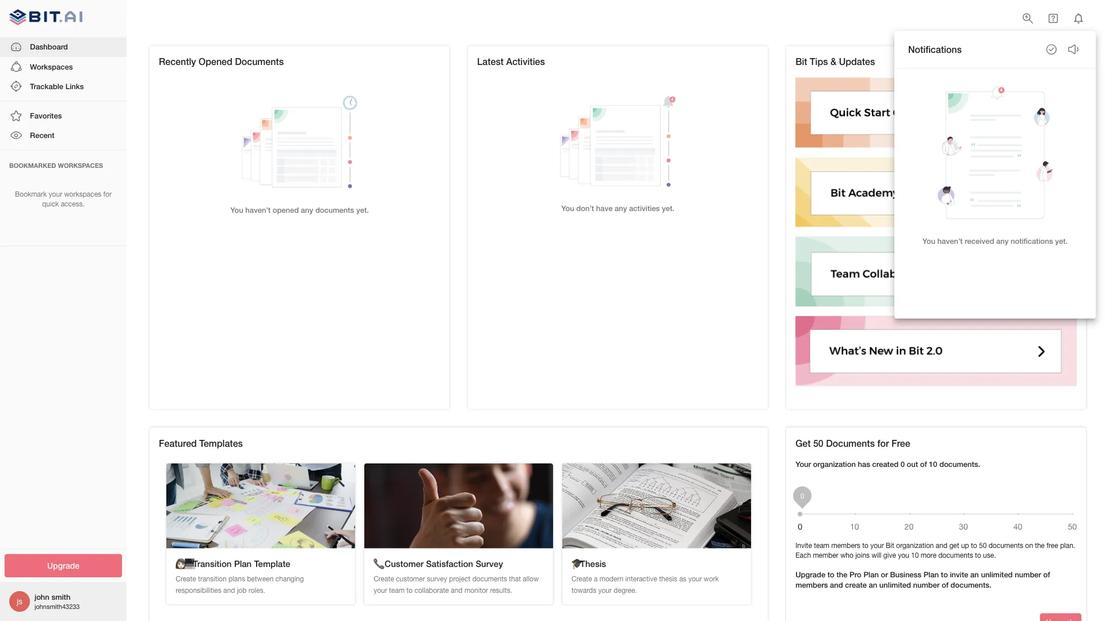 Task type: locate. For each thing, give the bounding box(es) containing it.
1 horizontal spatial members
[[832, 542, 861, 550]]

0 horizontal spatial bit
[[796, 56, 807, 67]]

invite
[[950, 571, 969, 580]]

the
[[1035, 542, 1045, 550], [837, 571, 848, 580]]

bit left tips on the top of page
[[796, 56, 807, 67]]

changing
[[276, 575, 304, 583]]

your down '📞'
[[374, 586, 387, 595]]

unlimited down business
[[880, 581, 911, 590]]

organization inside invite team members to your bit organization and get up to 50 documents on the free plan. each member who joins will give you 10 more documents to use.
[[896, 542, 934, 550]]

your up quick
[[49, 190, 62, 198]]

0 vertical spatial number
[[1015, 571, 1041, 580]]

project
[[449, 575, 471, 583]]

1 horizontal spatial 50
[[979, 542, 987, 550]]

2 horizontal spatial plan
[[924, 571, 939, 580]]

activities
[[629, 204, 660, 213]]

1 horizontal spatial upgrade
[[796, 571, 826, 580]]

use.
[[983, 552, 996, 560]]

1 vertical spatial number
[[913, 581, 940, 590]]

1 horizontal spatial any
[[615, 204, 627, 213]]

create down '📞'
[[374, 575, 394, 583]]

invite team members to your bit organization and get up to 50 documents on the free plan. each member who joins will give you 10 more documents to use.
[[796, 542, 1075, 560]]

0 vertical spatial the
[[1035, 542, 1045, 550]]

1 vertical spatial for
[[878, 438, 889, 449]]

to down member
[[828, 571, 835, 580]]

upgrade button
[[5, 555, 122, 578]]

recent
[[30, 131, 54, 140]]

0 horizontal spatial an
[[869, 581, 877, 590]]

of down invite team members to your bit organization and get up to 50 documents on the free plan. each member who joins will give you 10 more documents to use.
[[942, 581, 949, 590]]

members inside invite team members to your bit organization and get up to 50 documents on the free plan. each member who joins will give you 10 more documents to use.
[[832, 542, 861, 550]]

plan left or
[[864, 571, 879, 580]]

10 right the you
[[911, 552, 919, 560]]

you left received
[[923, 236, 936, 245]]

the inside invite team members to your bit organization and get up to 50 documents on the free plan. each member who joins will give you 10 more documents to use.
[[1035, 542, 1045, 550]]

1 horizontal spatial team
[[814, 542, 830, 550]]

0 horizontal spatial of
[[920, 460, 927, 469]]

1 horizontal spatial haven't
[[938, 236, 963, 245]]

0 horizontal spatial you
[[230, 206, 243, 215]]

1 horizontal spatial you
[[561, 204, 574, 213]]

as
[[679, 575, 687, 583]]

0 vertical spatial unlimited
[[981, 571, 1013, 580]]

bookmark your workspaces for quick access.
[[15, 190, 112, 208]]

0 horizontal spatial documents
[[235, 56, 284, 67]]

documents. right out
[[940, 460, 981, 469]]

workspaces
[[58, 162, 103, 169]]

0 vertical spatial members
[[832, 542, 861, 550]]

on
[[1025, 542, 1033, 550]]

0 vertical spatial for
[[103, 190, 112, 198]]

0 vertical spatial documents
[[235, 56, 284, 67]]

to left invite
[[941, 571, 948, 580]]

1 horizontal spatial the
[[1035, 542, 1045, 550]]

1 vertical spatial documents.
[[951, 581, 992, 590]]

haven't left received
[[938, 236, 963, 245]]

1 horizontal spatial bit
[[886, 542, 894, 550]]

dashboard button
[[0, 37, 127, 57]]

business
[[890, 571, 922, 580]]

0 horizontal spatial 50
[[813, 438, 824, 449]]

plan down more
[[924, 571, 939, 580]]

a
[[594, 575, 598, 583]]

1 horizontal spatial number
[[1015, 571, 1041, 580]]

an
[[971, 571, 979, 580], [869, 581, 877, 590]]

0 horizontal spatial 10
[[911, 552, 919, 560]]

team
[[814, 542, 830, 550], [389, 586, 405, 595]]

0 horizontal spatial unlimited
[[880, 581, 911, 590]]

latest
[[477, 56, 504, 67]]

workspaces
[[64, 190, 101, 198]]

members down each
[[796, 581, 828, 590]]

you left opened
[[230, 206, 243, 215]]

trackable links
[[30, 82, 84, 91]]

updates
[[839, 56, 875, 67]]

1 horizontal spatial for
[[878, 438, 889, 449]]

2 create from the left
[[374, 575, 394, 583]]

links
[[65, 82, 84, 91]]

&
[[831, 56, 837, 67]]

and left get
[[936, 542, 948, 550]]

0 vertical spatial bit
[[796, 56, 807, 67]]

0 vertical spatial 10
[[929, 460, 938, 469]]

you haven't received any notifications yet.
[[923, 236, 1068, 245]]

an right create
[[869, 581, 877, 590]]

📞 customer satisfaction survey image
[[364, 464, 553, 549]]

create for 📞
[[374, 575, 394, 583]]

for right "workspaces"
[[103, 190, 112, 198]]

create up towards on the bottom right
[[572, 575, 592, 583]]

and
[[936, 542, 948, 550], [830, 581, 843, 590], [223, 586, 235, 595], [451, 586, 463, 595]]

and inside invite team members to your bit organization and get up to 50 documents on the free plan. each member who joins will give you 10 more documents to use.
[[936, 542, 948, 550]]

organization down get 50 documents for free
[[813, 460, 856, 469]]

📞
[[374, 559, 382, 569]]

0 vertical spatial of
[[920, 460, 927, 469]]

documents
[[315, 206, 354, 215], [989, 542, 1024, 550], [939, 552, 973, 560], [472, 575, 507, 583]]

customer
[[396, 575, 425, 583]]

2 vertical spatial of
[[942, 581, 949, 590]]

and inside upgrade to the pro plan or business plan to invite an unlimited number of members and create an unlimited number of documents.
[[830, 581, 843, 590]]

0 horizontal spatial any
[[301, 206, 313, 215]]

0 vertical spatial haven't
[[245, 206, 271, 215]]

1 horizontal spatial documents
[[826, 438, 875, 449]]

create up 'responsibilities'
[[176, 575, 196, 583]]

your up will
[[871, 542, 884, 550]]

1 vertical spatial unlimited
[[880, 581, 911, 590]]

upgrade inside upgrade to the pro plan or business plan to invite an unlimited number of members and create an unlimited number of documents.
[[796, 571, 826, 580]]

50 right "get" at the bottom right of the page
[[813, 438, 824, 449]]

10
[[929, 460, 938, 469], [911, 552, 919, 560]]

0 vertical spatial team
[[814, 542, 830, 550]]

any for latest activities
[[615, 204, 627, 213]]

degree.
[[614, 586, 637, 595]]

or
[[881, 571, 888, 580]]

give
[[884, 552, 896, 560]]

for
[[103, 190, 112, 198], [878, 438, 889, 449]]

1 vertical spatial 50
[[979, 542, 987, 550]]

the left pro
[[837, 571, 848, 580]]

organization up the you
[[896, 542, 934, 550]]

create inside create customer survey project documents that allow your team to collaborate and monitor results.
[[374, 575, 394, 583]]

featured
[[159, 438, 197, 449]]

number down on
[[1015, 571, 1041, 580]]

any right received
[[996, 236, 1009, 245]]

recently
[[159, 56, 196, 67]]

create inside create transition plans between changing responsibilities and job roles.
[[176, 575, 196, 583]]

1 vertical spatial 10
[[911, 552, 919, 560]]

0 vertical spatial organization
[[813, 460, 856, 469]]

to
[[862, 542, 869, 550], [971, 542, 977, 550], [975, 552, 981, 560], [828, 571, 835, 580], [941, 571, 948, 580], [407, 586, 413, 595]]

3 create from the left
[[572, 575, 592, 583]]

1 horizontal spatial create
[[374, 575, 394, 583]]

any right have
[[615, 204, 627, 213]]

0 horizontal spatial upgrade
[[47, 562, 79, 571]]

you left don't
[[561, 204, 574, 213]]

johnsmith43233
[[35, 604, 80, 611]]

upgrade inside button
[[47, 562, 79, 571]]

recent button
[[0, 126, 127, 145]]

bookmarked workspaces
[[9, 162, 103, 169]]

any
[[615, 204, 627, 213], [301, 206, 313, 215], [996, 236, 1009, 245]]

1 vertical spatial team
[[389, 586, 405, 595]]

1 horizontal spatial plan
[[864, 571, 879, 580]]

2 horizontal spatial create
[[572, 575, 592, 583]]

unlimited
[[981, 571, 1013, 580], [880, 581, 911, 590]]

1 vertical spatial documents
[[826, 438, 875, 449]]

dashboard
[[30, 42, 68, 51]]

towards
[[572, 586, 596, 595]]

documents right opened
[[235, 56, 284, 67]]

documents up has at the bottom of page
[[826, 438, 875, 449]]

10 inside invite team members to your bit organization and get up to 50 documents on the free plan. each member who joins will give you 10 more documents to use.
[[911, 552, 919, 560]]

responsibilities
[[176, 586, 222, 595]]

0 horizontal spatial members
[[796, 581, 828, 590]]

and left job
[[223, 586, 235, 595]]

documents up use.
[[989, 542, 1024, 550]]

10 right out
[[929, 460, 938, 469]]

0 vertical spatial an
[[971, 571, 979, 580]]

you
[[561, 204, 574, 213], [230, 206, 243, 215], [923, 236, 936, 245]]

don't
[[576, 204, 594, 213]]

to inside create customer survey project documents that allow your team to collaborate and monitor results.
[[407, 586, 413, 595]]

yet. for recently opened documents
[[356, 206, 369, 215]]

documents down survey on the left of page
[[472, 575, 507, 583]]

of right out
[[920, 460, 927, 469]]

50 up use.
[[979, 542, 987, 550]]

1 horizontal spatial organization
[[896, 542, 934, 550]]

workspaces button
[[0, 57, 127, 77]]

2 horizontal spatial yet.
[[1055, 236, 1068, 245]]

0 horizontal spatial the
[[837, 571, 848, 580]]

and down the project
[[451, 586, 463, 595]]

1 vertical spatial haven't
[[938, 236, 963, 245]]

1 vertical spatial bit
[[886, 542, 894, 550]]

any for recently opened documents
[[301, 206, 313, 215]]

members up who
[[832, 542, 861, 550]]

for inside bookmark your workspaces for quick access.
[[103, 190, 112, 198]]

2 horizontal spatial of
[[1044, 571, 1050, 580]]

plan up plans
[[234, 559, 252, 569]]

create
[[176, 575, 196, 583], [374, 575, 394, 583], [572, 575, 592, 583]]

haven't left opened
[[245, 206, 271, 215]]

0 horizontal spatial team
[[389, 586, 405, 595]]

and left create
[[830, 581, 843, 590]]

bit up give
[[886, 542, 894, 550]]

0 horizontal spatial organization
[[813, 460, 856, 469]]

yet.
[[662, 204, 675, 213], [356, 206, 369, 215], [1055, 236, 1068, 245]]

any right opened
[[301, 206, 313, 215]]

0 horizontal spatial for
[[103, 190, 112, 198]]

2 horizontal spatial you
[[923, 236, 936, 245]]

the right on
[[1035, 542, 1045, 550]]

get 50 documents for free
[[796, 438, 911, 449]]

1 horizontal spatial 10
[[929, 460, 938, 469]]

customer
[[385, 559, 424, 569]]

1 create from the left
[[176, 575, 196, 583]]

upgrade up the smith
[[47, 562, 79, 571]]

team up member
[[814, 542, 830, 550]]

1 vertical spatial members
[[796, 581, 828, 590]]

documents for opened
[[235, 56, 284, 67]]

you for opened
[[230, 206, 243, 215]]

an right invite
[[971, 571, 979, 580]]

thesis
[[659, 575, 677, 583]]

get
[[950, 542, 959, 550]]

unlimited down use.
[[981, 571, 1013, 580]]

create inside create a modern interactive thesis as your work towards your degree.
[[572, 575, 592, 583]]

50 inside invite team members to your bit organization and get up to 50 documents on the free plan. each member who joins will give you 10 more documents to use.
[[979, 542, 987, 550]]

to left use.
[[975, 552, 981, 560]]

opened
[[199, 56, 232, 67]]

trackable
[[30, 82, 63, 91]]

0 horizontal spatial yet.
[[356, 206, 369, 215]]

upgrade down each
[[796, 571, 826, 580]]

1 vertical spatial an
[[869, 581, 877, 590]]

trackable links button
[[0, 77, 127, 96]]

0 horizontal spatial haven't
[[245, 206, 271, 215]]

0 horizontal spatial create
[[176, 575, 196, 583]]

documents. down invite
[[951, 581, 992, 590]]

plans
[[229, 575, 245, 583]]

of down free
[[1044, 571, 1050, 580]]

team down customer
[[389, 586, 405, 595]]

created
[[872, 460, 899, 469]]

to down customer
[[407, 586, 413, 595]]

organization
[[813, 460, 856, 469], [896, 542, 934, 550]]

1 horizontal spatial unlimited
[[981, 571, 1013, 580]]

get
[[796, 438, 811, 449]]

1 vertical spatial the
[[837, 571, 848, 580]]

bit
[[796, 56, 807, 67], [886, 542, 894, 550]]

for left free
[[878, 438, 889, 449]]

number down business
[[913, 581, 940, 590]]

1 vertical spatial organization
[[896, 542, 934, 550]]

1 horizontal spatial yet.
[[662, 204, 675, 213]]

1 horizontal spatial of
[[942, 581, 949, 590]]



Task type: vqa. For each thing, say whether or not it's contained in the screenshot.
the Access for Edit Access
no



Task type: describe. For each thing, give the bounding box(es) containing it.
member
[[813, 552, 839, 560]]

your inside bookmark your workspaces for quick access.
[[49, 190, 62, 198]]

team inside create customer survey project documents that allow your team to collaborate and monitor results.
[[389, 586, 405, 595]]

allow
[[523, 575, 539, 583]]

and inside create transition plans between changing responsibilities and job roles.
[[223, 586, 235, 595]]

upgrade to the pro plan or business plan to invite an unlimited number of members and create an unlimited number of documents.
[[796, 571, 1050, 590]]

2 horizontal spatial any
[[996, 236, 1009, 245]]

documents down get
[[939, 552, 973, 560]]

john
[[35, 593, 49, 602]]

upgrade for upgrade to the pro plan or business plan to invite an unlimited number of members and create an unlimited number of documents.
[[796, 571, 826, 580]]

your right as
[[688, 575, 702, 583]]

john smith johnsmith43233
[[35, 593, 80, 611]]

your down modern at the bottom right
[[598, 586, 612, 595]]

team inside invite team members to your bit organization and get up to 50 documents on the free plan. each member who joins will give you 10 more documents to use.
[[814, 542, 830, 550]]

you
[[898, 552, 909, 560]]

your inside invite team members to your bit organization and get up to 50 documents on the free plan. each member who joins will give you 10 more documents to use.
[[871, 542, 884, 550]]

yet. for latest activities
[[662, 204, 675, 213]]

your organization has created 0 out of 10 documents.
[[796, 460, 981, 469]]

modern
[[600, 575, 624, 583]]

who
[[841, 552, 854, 560]]

quick
[[42, 200, 59, 208]]

create for 👩🏻💻transition
[[176, 575, 196, 583]]

documents. inside upgrade to the pro plan or business plan to invite an unlimited number of members and create an unlimited number of documents.
[[951, 581, 992, 590]]

create transition plans between changing responsibilities and job roles.
[[176, 575, 304, 595]]

smith
[[51, 593, 70, 602]]

0 vertical spatial 50
[[813, 438, 824, 449]]

survey
[[476, 559, 503, 569]]

job
[[237, 586, 247, 595]]

monitor
[[465, 586, 488, 595]]

👩🏻💻transition
[[176, 559, 232, 569]]

free
[[892, 438, 911, 449]]

🎓thesis
[[572, 559, 606, 569]]

haven't for opened
[[245, 206, 271, 215]]

js
[[17, 597, 22, 607]]

pro
[[850, 571, 862, 580]]

joins
[[856, 552, 870, 560]]

for for workspaces
[[103, 190, 112, 198]]

1 horizontal spatial an
[[971, 571, 979, 580]]

members inside upgrade to the pro plan or business plan to invite an unlimited number of members and create an unlimited number of documents.
[[796, 581, 828, 590]]

0 horizontal spatial number
[[913, 581, 940, 590]]

results.
[[490, 586, 512, 595]]

satisfaction
[[426, 559, 473, 569]]

0 horizontal spatial plan
[[234, 559, 252, 569]]

favorites
[[30, 111, 62, 120]]

the inside upgrade to the pro plan or business plan to invite an unlimited number of members and create an unlimited number of documents.
[[837, 571, 848, 580]]

between
[[247, 575, 274, 583]]

your
[[796, 460, 811, 469]]

you don't have any activities yet.
[[561, 204, 675, 213]]

roles.
[[249, 586, 265, 595]]

notifications
[[1011, 236, 1053, 245]]

to up joins
[[862, 542, 869, 550]]

bookmarked
[[9, 162, 56, 169]]

invite
[[796, 542, 812, 550]]

upgrade for upgrade
[[47, 562, 79, 571]]

0 vertical spatial documents.
[[940, 460, 981, 469]]

out
[[907, 460, 918, 469]]

received
[[965, 236, 994, 245]]

you for activities
[[561, 204, 574, 213]]

create a modern interactive thesis as your work towards your degree.
[[572, 575, 719, 595]]

free
[[1047, 542, 1058, 550]]

🎓thesis image
[[562, 464, 751, 549]]

more
[[921, 552, 937, 560]]

featured templates
[[159, 438, 243, 449]]

bit inside invite team members to your bit organization and get up to 50 documents on the free plan. each member who joins will give you 10 more documents to use.
[[886, 542, 894, 550]]

you haven't opened any documents yet.
[[230, 206, 369, 215]]

transition
[[198, 575, 227, 583]]

collaborate
[[415, 586, 449, 595]]

recently opened documents
[[159, 56, 284, 67]]

each
[[796, 552, 811, 560]]

has
[[858, 460, 870, 469]]

and inside create customer survey project documents that allow your team to collaborate and monitor results.
[[451, 586, 463, 595]]

favorites button
[[0, 106, 127, 126]]

your inside create customer survey project documents that allow your team to collaborate and monitor results.
[[374, 586, 387, 595]]

interactive
[[626, 575, 657, 583]]

that
[[509, 575, 521, 583]]

for for documents
[[878, 438, 889, 449]]

opened
[[273, 206, 299, 215]]

latest activities
[[477, 56, 545, 67]]

plan.
[[1060, 542, 1075, 550]]

create
[[845, 581, 867, 590]]

survey
[[427, 575, 447, 583]]

access.
[[61, 200, 85, 208]]

create customer survey project documents that allow your team to collaborate and monitor results.
[[374, 575, 539, 595]]

documents for 50
[[826, 438, 875, 449]]

0
[[901, 460, 905, 469]]

documents right opened
[[315, 206, 354, 215]]

tips
[[810, 56, 828, 67]]

bit tips & updates
[[796, 56, 875, 67]]

documents inside create customer survey project documents that allow your team to collaborate and monitor results.
[[472, 575, 507, 583]]

notifications
[[908, 44, 962, 55]]

1 vertical spatial of
[[1044, 571, 1050, 580]]

📞 customer satisfaction survey
[[374, 559, 503, 569]]

to right up
[[971, 542, 977, 550]]

workspaces
[[30, 62, 73, 71]]

templates
[[199, 438, 243, 449]]

work
[[704, 575, 719, 583]]

👩🏻💻transition plan template image
[[166, 464, 355, 549]]

will
[[872, 552, 882, 560]]

haven't for received
[[938, 236, 963, 245]]

have
[[596, 204, 613, 213]]

👩🏻💻transition plan template
[[176, 559, 290, 569]]



